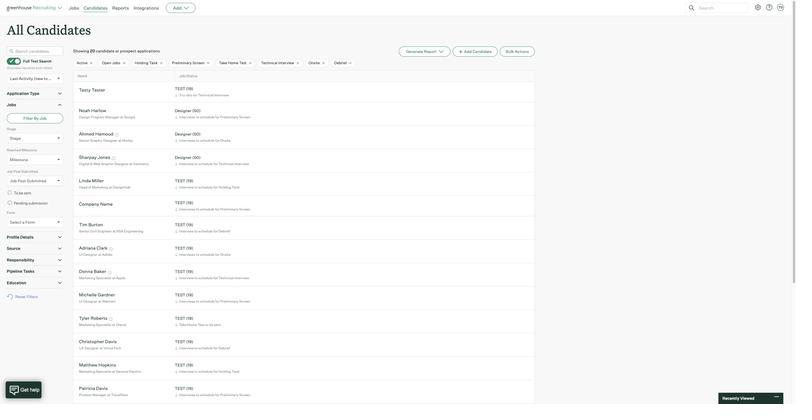Task type: locate. For each thing, give the bounding box(es) containing it.
ux
[[79, 347, 84, 351]]

marketing down matthew
[[79, 370, 95, 374]]

1 vertical spatial senior
[[79, 230, 89, 234]]

0 vertical spatial ui
[[79, 253, 83, 257]]

technical for designer (50) interview to schedule for technical interview
[[219, 162, 234, 166]]

submitted up to be sent
[[27, 179, 46, 184]]

graphic
[[90, 139, 103, 143], [101, 162, 114, 166]]

3 interviews to schedule for preliminary screen link from the top
[[174, 299, 252, 305]]

0 vertical spatial submitted
[[21, 170, 38, 174]]

at down christopher davis link
[[100, 347, 103, 351]]

8 (19) from the top
[[186, 317, 193, 321]]

1 test (19) interview to schedule for debrief from the top
[[175, 223, 230, 234]]

schedule for ui designer at adobe
[[200, 253, 215, 257]]

1 vertical spatial davis
[[96, 386, 108, 392]]

1 senior from the top
[[79, 139, 89, 143]]

(50) down designer (50) interviews to schedule for preliminary screen
[[193, 132, 201, 137]]

0 vertical spatial form
[[7, 211, 15, 215]]

0 vertical spatial test (19) interviews to schedule for preliminary screen
[[175, 201, 251, 212]]

1 interviews to schedule for onsite link from the top
[[174, 138, 232, 143]]

1 vertical spatial form
[[25, 220, 35, 225]]

holding tank
[[135, 61, 158, 65]]

2 interviews to schedule for onsite link from the top
[[174, 252, 232, 258]]

10 (19) from the top
[[186, 363, 193, 368]]

interview to schedule for holding tank link for miller
[[174, 185, 241, 190]]

(19) for marketing specialist at apple
[[186, 270, 193, 275]]

integrations link
[[134, 5, 159, 11]]

6 interviews from the top
[[179, 394, 196, 398]]

2 vertical spatial (50)
[[193, 155, 201, 160]]

prospect
[[120, 49, 137, 53]]

2 interview to schedule for technical interview link from the top
[[174, 276, 251, 281]]

test (19) interview to schedule for holding tank
[[175, 179, 240, 190], [175, 363, 240, 374]]

0 vertical spatial home
[[228, 61, 239, 65]]

for inside the designer (50) interview to schedule for technical interview
[[214, 162, 218, 166]]

0 vertical spatial manager
[[105, 115, 120, 119]]

1 vertical spatial debrief
[[219, 230, 230, 234]]

to for ux designer at virtuetech
[[195, 347, 198, 351]]

for inside designer (50) interviews to schedule for onsite
[[215, 139, 220, 143]]

tim burton senior civil engineer at rsa engineering
[[79, 222, 143, 234]]

manager down patricia davis 'link' at the left bottom of page
[[92, 394, 106, 398]]

1 interviews to schedule for preliminary screen link from the top
[[174, 115, 252, 120]]

(50) for sharpay jones
[[193, 155, 201, 160]]

manager right program
[[105, 115, 120, 119]]

9 test from the top
[[175, 340, 186, 345]]

ui down adriana
[[79, 253, 83, 257]]

screen for noah harlow
[[239, 115, 251, 119]]

engineering
[[124, 230, 143, 234]]

0 vertical spatial take
[[219, 61, 227, 65]]

interview to schedule for debrief link up test (19) interviews to schedule for onsite in the left bottom of the page
[[174, 229, 232, 234]]

5 interviews from the top
[[179, 300, 196, 304]]

1 test from the top
[[175, 87, 186, 91]]

0 vertical spatial (50)
[[193, 109, 201, 113]]

0 vertical spatial test (19) interview to schedule for holding tank
[[175, 179, 240, 190]]

2 interviews from the top
[[179, 139, 196, 143]]

to inside test (19) take home test to be sent
[[206, 323, 209, 327]]

screen for patricia davis
[[239, 394, 251, 398]]

interviews to schedule for onsite link up the designer (50) interview to schedule for technical interview
[[174, 138, 232, 143]]

home
[[228, 61, 239, 65], [188, 323, 197, 327]]

5 (19) from the top
[[186, 246, 193, 251]]

tasks
[[23, 269, 34, 274]]

(19) for head of marketing at designhub
[[186, 179, 193, 184]]

graphic down jones
[[101, 162, 114, 166]]

0 vertical spatial jobs
[[69, 5, 79, 11]]

designer inside designer (50) interviews to schedule for preliminary screen
[[175, 109, 192, 113]]

preliminary inside designer (50) interviews to schedule for preliminary screen
[[220, 115, 239, 119]]

0 vertical spatial stage
[[7, 127, 16, 131]]

2 interview to schedule for holding tank link from the top
[[174, 370, 241, 375]]

form right a at the bottom left of the page
[[25, 220, 35, 225]]

at left designhub
[[109, 185, 112, 190]]

job post submitted down "reached milestone" element at the left top of the page
[[7, 170, 38, 174]]

add
[[173, 5, 182, 11], [465, 49, 472, 54]]

test (19) interviews to schedule for onsite
[[175, 246, 231, 257]]

Pending submission checkbox
[[8, 201, 12, 205]]

1 vertical spatial post
[[18, 179, 26, 184]]

1 vertical spatial interviews to schedule for onsite link
[[174, 252, 232, 258]]

interviews for product manager at travelnow
[[179, 394, 196, 398]]

1 vertical spatial interview to schedule for debrief link
[[174, 346, 232, 351]]

2 specialist from the top
[[96, 323, 112, 327]]

integrations
[[134, 5, 159, 11]]

1 vertical spatial name
[[100, 202, 113, 207]]

3 test (19) interviews to schedule for preliminary screen from the top
[[175, 387, 251, 398]]

2 vertical spatial jobs
[[7, 103, 16, 107]]

(19) inside test (19) take home test to be sent
[[186, 317, 193, 321]]

davis inside patricia davis product manager at travelnow
[[96, 386, 108, 392]]

take inside test (19) take home test to be sent
[[179, 323, 187, 327]]

to be sent
[[14, 191, 31, 196]]

td
[[779, 5, 784, 9]]

test (19) interview to schedule for debrief for davis
[[175, 340, 230, 351]]

marketing down miller
[[92, 185, 108, 190]]

tyler roberts
[[79, 316, 108, 322]]

0 vertical spatial senior
[[79, 139, 89, 143]]

2 senior from the top
[[79, 230, 89, 234]]

test for product manager at travelnow
[[175, 387, 186, 392]]

1 vertical spatial sent
[[214, 323, 221, 327]]

0 horizontal spatial jobs
[[7, 103, 16, 107]]

davis inside christopher davis ux designer at virtuetech
[[105, 339, 117, 345]]

1 horizontal spatial take
[[219, 61, 227, 65]]

testy tester link
[[79, 87, 105, 94]]

test inside test (19) 3 to-dos for technical interview
[[175, 87, 186, 91]]

notes)
[[43, 66, 52, 70]]

candidates
[[84, 5, 108, 11], [27, 21, 91, 38]]

interviews to schedule for onsite link for adriana clark
[[174, 252, 232, 258]]

0 vertical spatial job
[[40, 116, 47, 121]]

interview inside test (19) 3 to-dos for technical interview
[[214, 93, 229, 97]]

1 horizontal spatial form
[[25, 220, 35, 225]]

1 vertical spatial test (19) interviews to schedule for preliminary screen
[[175, 293, 251, 304]]

0 vertical spatial add
[[173, 5, 182, 11]]

2 horizontal spatial jobs
[[112, 61, 120, 65]]

(50) inside designer (50) interviews to schedule for preliminary screen
[[193, 109, 201, 113]]

for inside test (19) interviews to schedule for onsite
[[215, 253, 220, 257]]

0 vertical spatial be
[[19, 191, 23, 196]]

reset filters
[[15, 295, 38, 300]]

11 test from the top
[[175, 387, 186, 392]]

candidates right the jobs link
[[84, 5, 108, 11]]

debrief for christopher davis
[[219, 347, 230, 351]]

Search candidates field
[[7, 47, 63, 56]]

schedule for ui designer at walmart
[[200, 300, 215, 304]]

application type
[[7, 91, 39, 96]]

bulk actions link
[[500, 47, 535, 57]]

manager inside noah harlow design program manager at google
[[105, 115, 120, 119]]

open jobs
[[102, 61, 120, 65]]

at inside michelle gardner ui designer at walmart
[[98, 300, 101, 304]]

technical inside the test (19) interview to schedule for technical interview
[[219, 276, 234, 281]]

davis for christopher davis
[[105, 339, 117, 345]]

(50) inside the designer (50) interview to schedule for technical interview
[[193, 155, 201, 160]]

2 test from the top
[[175, 179, 186, 184]]

form element
[[7, 210, 63, 232]]

1 horizontal spatial home
[[228, 61, 239, 65]]

0 vertical spatial milestone
[[21, 148, 37, 153]]

form down pending submission option
[[7, 211, 15, 215]]

name
[[78, 74, 87, 78], [100, 202, 113, 207]]

debrief
[[334, 61, 347, 65], [219, 230, 230, 234], [219, 347, 230, 351]]

technical interview
[[261, 61, 294, 65]]

company name
[[79, 202, 113, 207]]

to inside the test (19) interview to schedule for technical interview
[[195, 276, 198, 281]]

name right company
[[100, 202, 113, 207]]

onsite inside test (19) interviews to schedule for onsite
[[220, 253, 231, 257]]

christopher davis ux designer at virtuetech
[[79, 339, 121, 351]]

interviews to schedule for preliminary screen link
[[174, 115, 252, 120], [174, 207, 252, 212], [174, 299, 252, 305], [174, 393, 252, 398]]

company name link
[[79, 202, 113, 208]]

interviews for ui designer at adobe
[[179, 253, 196, 257]]

adriana
[[79, 246, 96, 251]]

schedule inside designer (50) interviews to schedule for onsite
[[200, 139, 215, 143]]

3 specialist from the top
[[96, 370, 112, 374]]

7 (19) from the top
[[186, 293, 193, 298]]

0 vertical spatial holding
[[135, 61, 148, 65]]

1 vertical spatial holding
[[219, 185, 231, 190]]

configure image
[[755, 4, 762, 11]]

1 vertical spatial manager
[[92, 394, 106, 398]]

0 vertical spatial interviews to schedule for onsite link
[[174, 138, 232, 143]]

3 interviews from the top
[[179, 207, 196, 212]]

0 horizontal spatial test
[[198, 323, 205, 327]]

at left 'travelnow'
[[107, 394, 110, 398]]

schedule for marketing specialist at apple
[[199, 276, 213, 281]]

4 test from the top
[[175, 223, 186, 228]]

4 (19) from the top
[[186, 223, 193, 228]]

test (19) interview to schedule for debrief down take home test to be sent link
[[175, 340, 230, 351]]

interviews for senior graphic designer at morley
[[179, 139, 196, 143]]

8 test from the top
[[175, 317, 186, 321]]

specialist
[[96, 276, 112, 281], [96, 323, 112, 327], [96, 370, 112, 374]]

sent
[[24, 191, 31, 196], [214, 323, 221, 327]]

1 vertical spatial graphic
[[101, 162, 114, 166]]

1 vertical spatial test
[[198, 323, 205, 327]]

roberts
[[91, 316, 108, 322]]

miller
[[92, 178, 104, 184]]

2 vertical spatial holding
[[219, 370, 231, 374]]

0 horizontal spatial name
[[78, 74, 87, 78]]

0 vertical spatial test (19) interview to schedule for debrief
[[175, 223, 230, 234]]

0 vertical spatial interview to schedule for debrief link
[[174, 229, 232, 234]]

To be sent checkbox
[[8, 191, 12, 195]]

0 vertical spatial specialist
[[96, 276, 112, 281]]

2 (19) from the top
[[186, 179, 193, 184]]

add for add
[[173, 5, 182, 11]]

onsite inside designer (50) interviews to schedule for onsite
[[220, 139, 231, 143]]

holding for matthew hopkins
[[219, 370, 231, 374]]

take home test to be sent link
[[174, 323, 223, 328]]

ui inside michelle gardner ui designer at walmart
[[79, 300, 83, 304]]

source
[[7, 247, 20, 251]]

2 test (19) interview to schedule for holding tank from the top
[[175, 363, 240, 374]]

to inside test (19) interviews to schedule for onsite
[[196, 253, 200, 257]]

name down the active
[[78, 74, 87, 78]]

0 vertical spatial interview to schedule for holding tank link
[[174, 185, 241, 190]]

schedule for product manager at travelnow
[[200, 394, 215, 398]]

ui down michelle
[[79, 300, 83, 304]]

for for marketing specialist at apple
[[214, 276, 218, 281]]

1 (50) from the top
[[193, 109, 201, 113]]

interviews to schedule for onsite link up the test (19) interview to schedule for technical interview
[[174, 252, 232, 258]]

onsite for adriana clark
[[220, 253, 231, 257]]

digital & web graphic designer at xeometry
[[79, 162, 149, 166]]

test (19) interview to schedule for holding tank for miller
[[175, 179, 240, 190]]

michelle gardner link
[[79, 293, 115, 299]]

9 (19) from the top
[[186, 340, 193, 345]]

pipeline tasks
[[7, 269, 34, 274]]

technical inside test (19) 3 to-dos for technical interview
[[198, 93, 214, 97]]

screen inside designer (50) interviews to schedule for preliminary screen
[[239, 115, 251, 119]]

jobs right the open
[[112, 61, 120, 65]]

marketing
[[92, 185, 108, 190], [79, 276, 95, 281], [79, 323, 95, 327], [79, 370, 95, 374]]

testy
[[79, 87, 91, 93]]

select a form
[[10, 220, 35, 225]]

2 vertical spatial test (19) interviews to schedule for preliminary screen
[[175, 387, 251, 398]]

at left rsa
[[113, 230, 116, 234]]

matthew hopkins link
[[79, 363, 116, 369]]

at down tyler roberts has been in take home test for more than 7 days image
[[112, 323, 115, 327]]

1 specialist from the top
[[96, 276, 112, 281]]

to inside designer (50) interviews to schedule for onsite
[[196, 139, 200, 143]]

for for product manager at travelnow
[[215, 394, 220, 398]]

11 (19) from the top
[[186, 387, 193, 392]]

graphic down 'ahmed hamoud' link
[[90, 139, 103, 143]]

(19) inside test (19) interviews to schedule for onsite
[[186, 246, 193, 251]]

0 vertical spatial tank
[[149, 61, 158, 65]]

(50) down designer (50) interviews to schedule for onsite
[[193, 155, 201, 160]]

schedule inside the designer (50) interview to schedule for technical interview
[[199, 162, 213, 166]]

job post submitted up to be sent
[[10, 179, 46, 184]]

candidate reports are now available! apply filters and select "view in app" element
[[399, 47, 451, 57]]

(50) down 3 to-dos for technical interview link
[[193, 109, 201, 113]]

1 vertical spatial take
[[179, 323, 187, 327]]

davis right patricia on the left
[[96, 386, 108, 392]]

designer inside christopher davis ux designer at virtuetech
[[85, 347, 99, 351]]

specialist down hopkins
[[96, 370, 112, 374]]

7 test from the top
[[175, 293, 186, 298]]

for inside designer (50) interviews to schedule for preliminary screen
[[215, 115, 220, 119]]

1 vertical spatial ui
[[79, 300, 83, 304]]

michelle gardner ui designer at walmart
[[79, 293, 116, 304]]

designer (50) interviews to schedule for onsite
[[175, 132, 231, 143]]

senior down ahmed
[[79, 139, 89, 143]]

1 interviews from the top
[[179, 115, 196, 119]]

(19) inside the test (19) interview to schedule for technical interview
[[186, 270, 193, 275]]

schedule inside designer (50) interviews to schedule for preliminary screen
[[200, 115, 215, 119]]

2 (50) from the top
[[193, 132, 201, 137]]

1 vertical spatial be
[[209, 323, 213, 327]]

2 vertical spatial tank
[[232, 370, 240, 374]]

0 horizontal spatial home
[[188, 323, 197, 327]]

to inside designer (50) interviews to schedule for preliminary screen
[[196, 115, 200, 119]]

(50) inside designer (50) interviews to schedule for onsite
[[193, 132, 201, 137]]

davis for patricia davis
[[96, 386, 108, 392]]

at left google
[[120, 115, 123, 119]]

donna baker has been in technical interview for more than 14 days image
[[107, 271, 112, 275]]

2 vertical spatial debrief
[[219, 347, 230, 351]]

0 vertical spatial davis
[[105, 339, 117, 345]]

test inside test (19) take home test to be sent
[[175, 317, 186, 321]]

Search text field
[[698, 4, 744, 12]]

to for marketing specialist at apple
[[195, 276, 198, 281]]

test inside the test (19) interview to schedule for technical interview
[[175, 270, 186, 275]]

test (19) interviews to schedule for preliminary screen for gardner
[[175, 293, 251, 304]]

filters
[[27, 295, 38, 300]]

at left 'general'
[[112, 370, 115, 374]]

2 test (19) interviews to schedule for preliminary screen from the top
[[175, 293, 251, 304]]

linda
[[79, 178, 91, 184]]

0 horizontal spatial sent
[[24, 191, 31, 196]]

test inside test (19) take home test to be sent
[[198, 323, 205, 327]]

schedule inside test (19) interviews to schedule for onsite
[[200, 253, 215, 257]]

test inside test (19) interviews to schedule for onsite
[[175, 246, 186, 251]]

interview to schedule for technical interview link for sharpay jones
[[174, 161, 251, 167]]

linda miller head of marketing at designhub
[[79, 178, 131, 190]]

5 test from the top
[[175, 246, 186, 251]]

1 interview to schedule for holding tank link from the top
[[174, 185, 241, 190]]

for for ui designer at walmart
[[215, 300, 220, 304]]

technical inside the designer (50) interview to schedule for technical interview
[[219, 162, 234, 166]]

for for head of marketing at designhub
[[214, 185, 218, 190]]

candidates down the jobs link
[[27, 21, 91, 38]]

1 horizontal spatial add
[[465, 49, 472, 54]]

2 test (19) interview to schedule for debrief from the top
[[175, 340, 230, 351]]

donna baker
[[79, 269, 106, 275]]

2 vertical spatial specialist
[[96, 370, 112, 374]]

tester
[[92, 87, 105, 93]]

gardner
[[98, 293, 115, 298]]

0 vertical spatial interview to schedule for technical interview link
[[174, 161, 251, 167]]

add inside popup button
[[173, 5, 182, 11]]

schedule
[[200, 115, 215, 119], [200, 139, 215, 143], [199, 162, 213, 166], [199, 185, 213, 190], [200, 207, 215, 212], [199, 230, 213, 234], [200, 253, 215, 257], [199, 276, 213, 281], [200, 300, 215, 304], [199, 347, 213, 351], [199, 370, 213, 374], [200, 394, 215, 398]]

jobs left "candidates" "link"
[[69, 5, 79, 11]]

4 interviews from the top
[[179, 253, 196, 257]]

0 vertical spatial name
[[78, 74, 87, 78]]

1 interview to schedule for technical interview link from the top
[[174, 161, 251, 167]]

1 horizontal spatial be
[[209, 323, 213, 327]]

at down michelle gardner link
[[98, 300, 101, 304]]

1 vertical spatial test (19) interview to schedule for holding tank
[[175, 363, 240, 374]]

to inside the designer (50) interview to schedule for technical interview
[[195, 162, 198, 166]]

all candidates
[[7, 21, 91, 38]]

christopher
[[79, 339, 104, 345]]

oracle
[[116, 323, 126, 327]]

senior down tim
[[79, 230, 89, 234]]

preliminary for patricia davis
[[220, 394, 239, 398]]

4 interviews to schedule for preliminary screen link from the top
[[174, 393, 252, 398]]

(50) for ahmed hamoud
[[193, 132, 201, 137]]

resumes
[[22, 66, 35, 70]]

to
[[44, 76, 48, 81], [196, 115, 200, 119], [196, 139, 200, 143], [195, 162, 198, 166], [195, 185, 198, 190], [196, 207, 200, 212], [195, 230, 198, 234], [196, 253, 200, 257], [195, 276, 198, 281], [196, 300, 200, 304], [206, 323, 209, 327], [195, 347, 198, 351], [195, 370, 198, 374], [196, 394, 200, 398]]

select
[[10, 220, 22, 225]]

specialist for donna baker
[[96, 276, 112, 281]]

specialist down baker
[[96, 276, 112, 281]]

noah harlow design program manager at google
[[79, 108, 135, 119]]

(19) for senior civil engineer at rsa engineering
[[186, 223, 193, 228]]

1 vertical spatial interview to schedule for technical interview link
[[174, 276, 251, 281]]

ahmed hamoud link
[[79, 131, 114, 138]]

be inside test (19) take home test to be sent
[[209, 323, 213, 327]]

2 vertical spatial job
[[10, 179, 17, 184]]

1 vertical spatial specialist
[[96, 323, 112, 327]]

milestone down reached milestone at the top of page
[[10, 157, 28, 162]]

engineer
[[98, 230, 112, 234]]

at inside christopher davis ux designer at virtuetech
[[100, 347, 103, 351]]

0 vertical spatial onsite
[[309, 61, 320, 65]]

digital
[[79, 162, 89, 166]]

greenhouse recruiting image
[[7, 5, 58, 11]]

program
[[91, 115, 105, 119]]

technical for test (19) 3 to-dos for technical interview
[[198, 93, 214, 97]]

test (19) interview to schedule for debrief up test (19) interviews to schedule for onsite in the left bottom of the page
[[175, 223, 230, 234]]

1 interview to schedule for debrief link from the top
[[174, 229, 232, 234]]

1 vertical spatial add
[[465, 49, 472, 54]]

(19) for ux designer at virtuetech
[[186, 340, 193, 345]]

job/status
[[179, 74, 198, 78]]

marketing inside linda miller head of marketing at designhub
[[92, 185, 108, 190]]

ahmed hamoud has been in onsite for more than 21 days image
[[114, 134, 120, 137]]

technical
[[261, 61, 278, 65], [198, 93, 214, 97], [219, 162, 234, 166], [219, 276, 234, 281]]

1 (19) from the top
[[186, 87, 193, 91]]

1 horizontal spatial jobs
[[69, 5, 79, 11]]

10 test from the top
[[175, 363, 186, 368]]

jobs down the application
[[7, 103, 16, 107]]

post down "reached"
[[13, 170, 21, 174]]

stage
[[7, 127, 16, 131], [10, 136, 21, 141]]

2 ui from the top
[[79, 300, 83, 304]]

0 horizontal spatial take
[[179, 323, 187, 327]]

1 vertical spatial (50)
[[193, 132, 201, 137]]

6 (19) from the top
[[186, 270, 193, 275]]

rsa
[[116, 230, 123, 234]]

schedule inside the test (19) interview to schedule for technical interview
[[199, 276, 213, 281]]

reached milestone element
[[7, 148, 63, 169]]

1 ui from the top
[[79, 253, 83, 257]]

1 vertical spatial tank
[[232, 185, 240, 190]]

6 test from the top
[[175, 270, 186, 275]]

generate report
[[406, 49, 437, 54]]

interview to schedule for debrief link down take home test to be sent link
[[174, 346, 232, 351]]

1 horizontal spatial sent
[[214, 323, 221, 327]]

patricia
[[79, 386, 95, 392]]

davis
[[105, 339, 117, 345], [96, 386, 108, 392]]

davis up 'virtuetech'
[[105, 339, 117, 345]]

specialist down roberts
[[96, 323, 112, 327]]

for for senior graphic designer at morley
[[215, 139, 220, 143]]

interview
[[279, 61, 294, 65], [214, 93, 229, 97], [179, 162, 194, 166], [235, 162, 249, 166], [179, 185, 194, 190], [179, 230, 194, 234], [179, 276, 194, 281], [235, 276, 249, 281], [179, 347, 194, 351], [179, 370, 194, 374]]

for inside the test (19) interview to schedule for technical interview
[[214, 276, 218, 281]]

interviews inside test (19) interviews to schedule for onsite
[[179, 253, 196, 257]]

2 interview to schedule for debrief link from the top
[[174, 346, 232, 351]]

test (19) interview to schedule for debrief
[[175, 223, 230, 234], [175, 340, 230, 351]]

test for head of marketing at designhub
[[175, 179, 186, 184]]

interview to schedule for debrief link for burton
[[174, 229, 232, 234]]

at down ahmed hamoud has been in onsite for more than 21 days image
[[118, 139, 122, 143]]

a
[[22, 220, 25, 225]]

for
[[193, 93, 198, 97], [215, 115, 220, 119], [215, 139, 220, 143], [214, 162, 218, 166], [214, 185, 218, 190], [215, 207, 220, 212], [214, 230, 218, 234], [215, 253, 220, 257], [214, 276, 218, 281], [215, 300, 220, 304], [214, 347, 218, 351], [214, 370, 218, 374], [215, 394, 220, 398]]

milestone down stage element
[[21, 148, 37, 153]]

1 horizontal spatial test
[[239, 61, 247, 65]]

interviews inside designer (50) interviews to schedule for onsite
[[179, 139, 196, 143]]

20
[[90, 49, 95, 53]]

0 vertical spatial post
[[13, 170, 21, 174]]

1 vertical spatial test (19) interview to schedule for debrief
[[175, 340, 230, 351]]

submitted down "reached milestone" element at the left top of the page
[[21, 170, 38, 174]]

tim burton link
[[79, 222, 103, 229]]

test (19) interview to schedule for holding tank for hopkins
[[175, 363, 240, 374]]

last activity (new to old)
[[10, 76, 56, 81]]

1 vertical spatial onsite
[[220, 139, 231, 143]]

home inside test (19) take home test to be sent
[[188, 323, 197, 327]]

1 vertical spatial interview to schedule for holding tank link
[[174, 370, 241, 375]]

to for digital & web graphic designer at xeometry
[[195, 162, 198, 166]]

preliminary for michelle gardner
[[220, 300, 239, 304]]

technical for test (19) interview to schedule for technical interview
[[219, 276, 234, 281]]

1 test (19) interview to schedule for holding tank from the top
[[175, 179, 240, 190]]

post up to be sent
[[18, 179, 26, 184]]

1 vertical spatial home
[[188, 323, 197, 327]]

interviews inside designer (50) interviews to schedule for preliminary screen
[[179, 115, 196, 119]]

3 (50) from the top
[[193, 155, 201, 160]]

0 horizontal spatial add
[[173, 5, 182, 11]]

add button
[[166, 3, 196, 13]]

2 vertical spatial onsite
[[220, 253, 231, 257]]



Task type: vqa. For each thing, say whether or not it's contained in the screenshot.


Task type: describe. For each thing, give the bounding box(es) containing it.
stage element
[[7, 126, 63, 148]]

schedule for senior graphic designer at morley
[[200, 139, 215, 143]]

test for marketing specialist at oracle
[[175, 317, 186, 321]]

(19) for marketing specialist at oracle
[[186, 317, 193, 321]]

morley
[[122, 139, 133, 143]]

preliminary screen
[[172, 61, 205, 65]]

by
[[34, 116, 39, 121]]

td button
[[777, 3, 786, 12]]

at inside linda miller head of marketing at designhub
[[109, 185, 112, 190]]

showing 20 candidate or prospect applications
[[73, 49, 160, 53]]

reached milestone
[[7, 148, 37, 153]]

0 vertical spatial test
[[239, 61, 247, 65]]

interviews to schedule for preliminary screen link for davis
[[174, 393, 252, 398]]

interviews to schedule for onsite link for ahmed hamoud
[[174, 138, 232, 143]]

1 test (19) interviews to schedule for preliminary screen from the top
[[175, 201, 251, 212]]

(19) for product manager at travelnow
[[186, 387, 193, 392]]

adriana clark
[[79, 246, 108, 251]]

sharpay jones has been in technical interview for more than 14 days image
[[111, 157, 116, 160]]

reset
[[15, 295, 26, 300]]

sharpay jones link
[[79, 155, 110, 161]]

specialist for tyler roberts
[[96, 323, 112, 327]]

manager inside patricia davis product manager at travelnow
[[92, 394, 106, 398]]

for for digital & web graphic designer at xeometry
[[214, 162, 218, 166]]

bulk
[[506, 49, 514, 54]]

add candidate link
[[453, 47, 498, 57]]

designer (50) interviews to schedule for preliminary screen
[[175, 109, 251, 119]]

to for marketing specialist at general electric
[[195, 370, 198, 374]]

linda miller link
[[79, 178, 104, 185]]

1 vertical spatial milestone
[[10, 157, 28, 162]]

(19) for marketing specialist at general electric
[[186, 363, 193, 368]]

hopkins
[[99, 363, 116, 369]]

job post submitted element
[[7, 169, 63, 190]]

reached
[[7, 148, 21, 153]]

tank for linda miller
[[232, 185, 240, 190]]

to-
[[182, 93, 187, 97]]

specialist inside matthew hopkins marketing specialist at general electric
[[96, 370, 112, 374]]

designhub
[[113, 185, 131, 190]]

1 vertical spatial stage
[[10, 136, 21, 141]]

(includes
[[7, 66, 21, 70]]

test (19) 3 to-dos for technical interview
[[175, 87, 229, 97]]

1 vertical spatial jobs
[[112, 61, 120, 65]]

test for marketing specialist at apple
[[175, 270, 186, 275]]

0 horizontal spatial be
[[19, 191, 23, 196]]

travelnow
[[111, 394, 128, 398]]

at inside matthew hopkins marketing specialist at general electric
[[112, 370, 115, 374]]

designer inside designer (50) interviews to schedule for onsite
[[175, 132, 192, 137]]

1 vertical spatial job post submitted
[[10, 179, 46, 184]]

(19) for ui designer at adobe
[[186, 246, 193, 251]]

for inside test (19) 3 to-dos for technical interview
[[193, 93, 198, 97]]

preliminary for noah harlow
[[220, 115, 239, 119]]

for for design program manager at google
[[215, 115, 220, 119]]

michelle
[[79, 293, 97, 298]]

activity
[[19, 76, 33, 81]]

to for head of marketing at designhub
[[195, 185, 198, 190]]

add for add candidate
[[465, 49, 472, 54]]

test for ux designer at virtuetech
[[175, 340, 186, 345]]

to
[[14, 191, 18, 196]]

sent inside test (19) take home test to be sent
[[214, 323, 221, 327]]

candidate
[[96, 49, 114, 53]]

&
[[90, 162, 93, 166]]

at inside tim burton senior civil engineer at rsa engineering
[[113, 230, 116, 234]]

marketing down donna
[[79, 276, 95, 281]]

(19) inside test (19) 3 to-dos for technical interview
[[186, 87, 193, 91]]

interviews for ui designer at walmart
[[179, 300, 196, 304]]

matthew
[[79, 363, 98, 369]]

interview to schedule for debrief link for davis
[[174, 346, 232, 351]]

0 vertical spatial debrief
[[334, 61, 347, 65]]

1 vertical spatial submitted
[[27, 179, 46, 184]]

old)
[[49, 76, 56, 81]]

matthew hopkins marketing specialist at general electric
[[79, 363, 141, 374]]

job inside filter by job button
[[40, 116, 47, 121]]

all
[[7, 21, 24, 38]]

tyler
[[79, 316, 90, 322]]

to for senior civil engineer at rsa engineering
[[195, 230, 198, 234]]

of
[[88, 185, 91, 190]]

2 interviews to schedule for preliminary screen link from the top
[[174, 207, 252, 212]]

3 (19) from the top
[[186, 201, 193, 206]]

schedule for digital & web graphic designer at xeometry
[[199, 162, 213, 166]]

filter by job
[[23, 116, 47, 121]]

patricia davis link
[[79, 386, 108, 393]]

at down donna baker has been in technical interview for more than 14 days image
[[112, 276, 115, 281]]

designer inside michelle gardner ui designer at walmart
[[83, 300, 98, 304]]

senior inside tim burton senior civil engineer at rsa engineering
[[79, 230, 89, 234]]

3
[[179, 93, 181, 97]]

test (19) interview to schedule for technical interview
[[175, 270, 249, 281]]

tank for matthew hopkins
[[232, 370, 240, 374]]

marketing down tyler
[[79, 323, 95, 327]]

filter by job button
[[7, 113, 63, 124]]

last activity (new to old) option
[[10, 76, 56, 81]]

text
[[30, 59, 38, 64]]

noah
[[79, 108, 90, 114]]

donna baker link
[[79, 269, 106, 276]]

checkmark image
[[9, 59, 14, 63]]

schedule for marketing specialist at general electric
[[199, 370, 213, 374]]

ahmed
[[79, 131, 94, 137]]

adriana clark has been in onsite for more than 21 days image
[[109, 248, 114, 251]]

for for ui designer at adobe
[[215, 253, 220, 257]]

tim
[[79, 222, 87, 228]]

to for product manager at travelnow
[[196, 394, 200, 398]]

pending submission
[[14, 201, 48, 206]]

apple
[[116, 276, 125, 281]]

responsibility
[[7, 258, 34, 263]]

interview to schedule for holding tank link for hopkins
[[174, 370, 241, 375]]

christopher davis link
[[79, 339, 117, 346]]

harlow
[[91, 108, 106, 114]]

to for ui designer at adobe
[[196, 253, 200, 257]]

jobs link
[[69, 5, 79, 11]]

0 vertical spatial candidates
[[84, 5, 108, 11]]

test for ui designer at walmart
[[175, 293, 186, 298]]

to for ui designer at walmart
[[196, 300, 200, 304]]

viewed
[[741, 397, 755, 402]]

to for senior graphic designer at morley
[[196, 139, 200, 143]]

bulk actions
[[506, 49, 529, 54]]

at down clark
[[98, 253, 101, 257]]

company
[[79, 202, 99, 207]]

test for senior civil engineer at rsa engineering
[[175, 223, 186, 228]]

tyler roberts has been in take home test for more than 7 days image
[[109, 318, 114, 322]]

test (19) interviews to schedule for preliminary screen for davis
[[175, 387, 251, 398]]

report
[[424, 49, 437, 54]]

to for design program manager at google
[[196, 115, 200, 119]]

0 vertical spatial job post submitted
[[7, 170, 38, 174]]

applications
[[137, 49, 160, 53]]

for for senior civil engineer at rsa engineering
[[214, 230, 218, 234]]

clark
[[97, 246, 108, 251]]

google
[[124, 115, 135, 119]]

screen for michelle gardner
[[239, 300, 251, 304]]

schedule for senior civil engineer at rsa engineering
[[199, 230, 213, 234]]

1 vertical spatial job
[[7, 170, 13, 174]]

3 test from the top
[[175, 201, 186, 206]]

and
[[36, 66, 42, 70]]

general
[[116, 370, 128, 374]]

1 vertical spatial candidates
[[27, 21, 91, 38]]

interviews to schedule for preliminary screen link for harlow
[[174, 115, 252, 120]]

web
[[93, 162, 100, 166]]

at left the xeometry
[[130, 162, 133, 166]]

dos
[[187, 93, 193, 97]]

jones
[[98, 155, 110, 160]]

schedule for design program manager at google
[[200, 115, 215, 119]]

1 horizontal spatial name
[[100, 202, 113, 207]]

test for marketing specialist at general electric
[[175, 363, 186, 368]]

testy tester
[[79, 87, 105, 93]]

(19) for ui designer at walmart
[[186, 293, 193, 298]]

type
[[30, 91, 39, 96]]

walmart
[[102, 300, 116, 304]]

showing
[[73, 49, 89, 53]]

candidates link
[[84, 5, 108, 11]]

0 vertical spatial graphic
[[90, 139, 103, 143]]

onsite for ahmed hamoud
[[220, 139, 231, 143]]

for for marketing specialist at general electric
[[214, 370, 218, 374]]

generate report button
[[399, 47, 451, 57]]

for for ux designer at virtuetech
[[214, 347, 218, 351]]

at inside patricia davis product manager at travelnow
[[107, 394, 110, 398]]

0 vertical spatial sent
[[24, 191, 31, 196]]

marketing inside matthew hopkins marketing specialist at general electric
[[79, 370, 95, 374]]

schedule for ux designer at virtuetech
[[199, 347, 213, 351]]

test for ui designer at adobe
[[175, 246, 186, 251]]

adobe
[[102, 253, 113, 257]]

interview to schedule for technical interview link for donna baker
[[174, 276, 251, 281]]

at inside noah harlow design program manager at google
[[120, 115, 123, 119]]

baker
[[94, 269, 106, 275]]

recently
[[723, 397, 740, 402]]

holding for linda miller
[[219, 185, 231, 190]]

schedule for head of marketing at designhub
[[199, 185, 213, 190]]

sharpay
[[79, 155, 97, 160]]

reset filters button
[[7, 292, 41, 302]]

full text search (includes resumes and notes)
[[7, 59, 52, 70]]

marketing specialist at apple
[[79, 276, 125, 281]]

interviews to schedule for preliminary screen link for gardner
[[174, 299, 252, 305]]

interviews for design program manager at google
[[179, 115, 196, 119]]

profile
[[7, 235, 19, 240]]

designer inside the designer (50) interview to schedule for technical interview
[[175, 155, 192, 160]]

open
[[102, 61, 111, 65]]

0 horizontal spatial form
[[7, 211, 15, 215]]

debrief for tim burton
[[219, 230, 230, 234]]

design
[[79, 115, 90, 119]]

head
[[79, 185, 88, 190]]

test (19) interview to schedule for debrief for burton
[[175, 223, 230, 234]]



